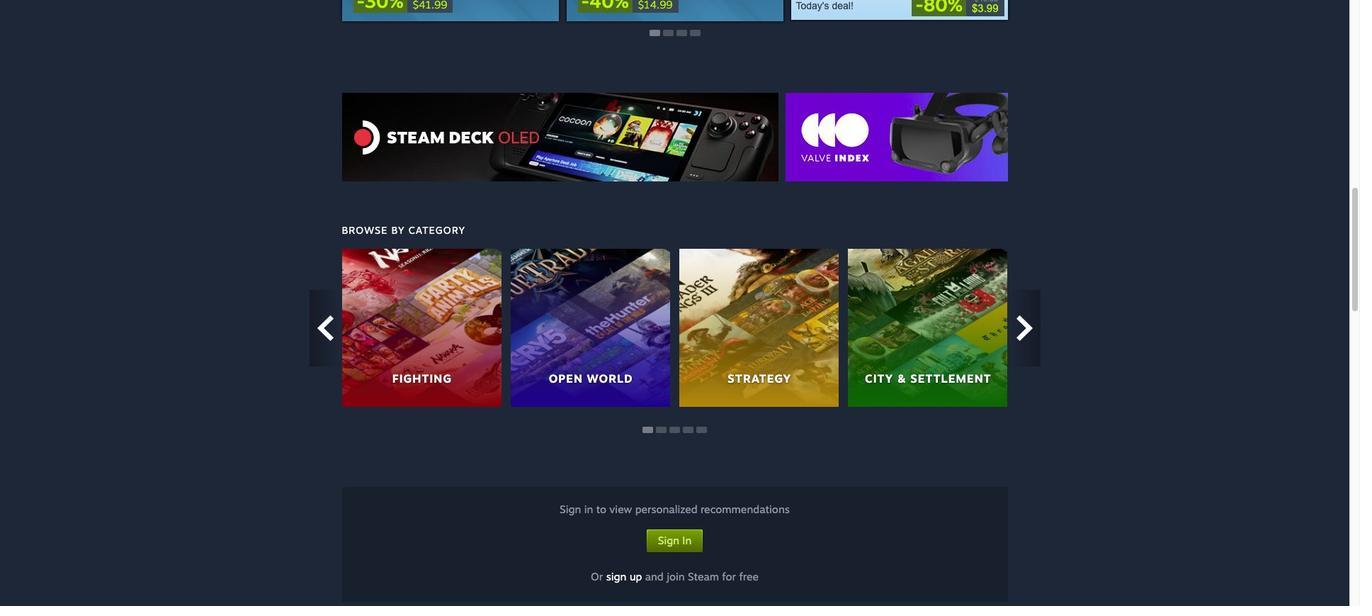 Task type: locate. For each thing, give the bounding box(es) containing it.
free
[[740, 570, 759, 583]]

up
[[630, 570, 642, 583]]

in
[[585, 503, 594, 516]]

join
[[667, 570, 685, 583]]

0 vertical spatial sign
[[560, 503, 582, 516]]

world
[[587, 371, 633, 386]]

browse by category
[[342, 224, 466, 236]]

sign in to view personalized recommendations
[[560, 503, 790, 516]]

settlement
[[911, 371, 992, 386]]

or sign up and join steam for free
[[591, 570, 759, 583]]

steam deck image
[[342, 93, 779, 181]]

to
[[597, 503, 607, 516]]

1 vertical spatial sign
[[658, 534, 680, 547]]

strategy link
[[680, 249, 840, 407]]

sign up link
[[606, 570, 642, 583]]

personalized
[[636, 503, 698, 516]]

sign
[[606, 570, 627, 583]]

in
[[683, 534, 692, 547]]

strategy
[[728, 371, 792, 386]]

fighting link
[[342, 249, 503, 407]]

sign
[[560, 503, 582, 516], [658, 534, 680, 547]]

or
[[591, 570, 603, 583]]

sign for sign in to view personalized recommendations
[[560, 503, 582, 516]]

1 horizontal spatial sign
[[658, 534, 680, 547]]

fighting
[[393, 371, 452, 386]]

browse
[[342, 224, 388, 236]]

0 horizontal spatial sign
[[560, 503, 582, 516]]

by
[[392, 224, 405, 236]]



Task type: describe. For each thing, give the bounding box(es) containing it.
city & settlement link
[[848, 249, 1009, 407]]

city & settlement
[[865, 371, 992, 386]]

recommendations
[[701, 503, 790, 516]]

open world link
[[511, 249, 672, 407]]

steam
[[688, 570, 719, 583]]

for
[[723, 570, 737, 583]]

$3.99 link
[[791, 0, 1008, 20]]

$3.99
[[972, 2, 999, 14]]

valve index image
[[786, 93, 1008, 181]]

and
[[645, 570, 664, 583]]

&
[[898, 371, 907, 386]]

open world
[[549, 371, 633, 386]]

sign in link
[[646, 528, 705, 554]]

city
[[865, 371, 894, 386]]

view
[[610, 503, 632, 516]]

category
[[409, 224, 466, 236]]

open
[[549, 371, 583, 386]]

sign in
[[658, 534, 692, 547]]

sign for sign in
[[658, 534, 680, 547]]



Task type: vqa. For each thing, say whether or not it's contained in the screenshot.
"Action"
no



